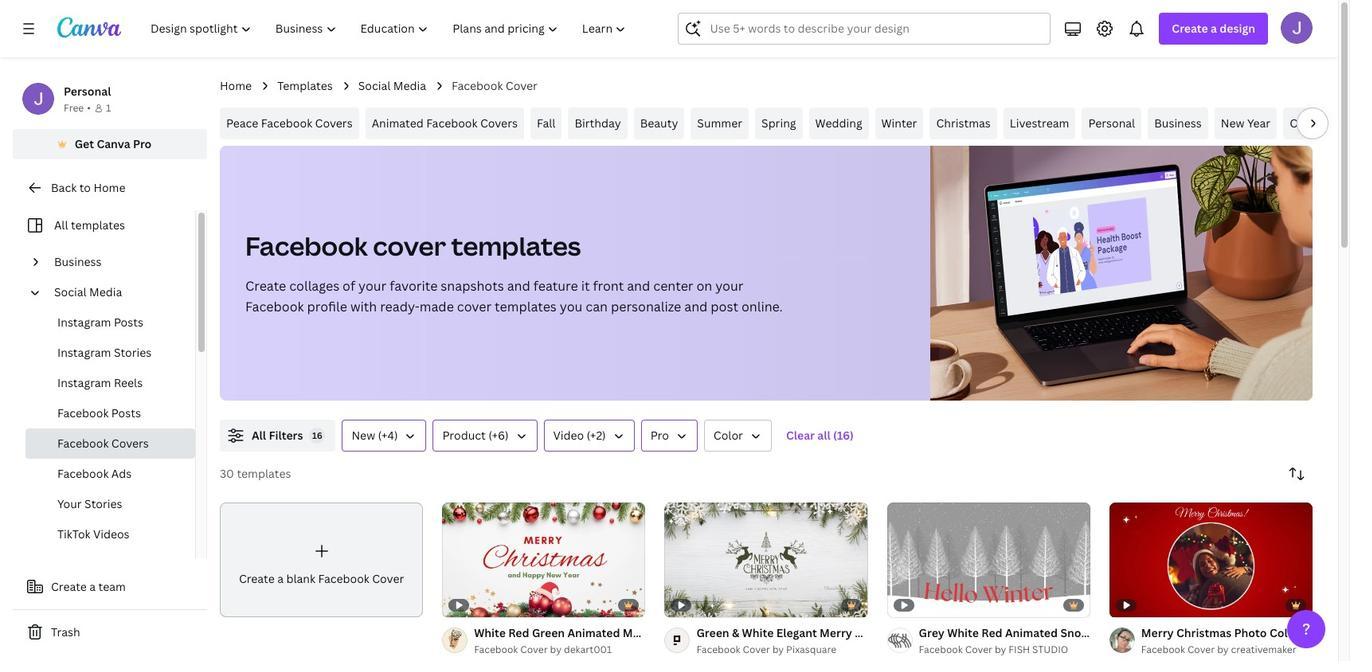 Task type: vqa. For each thing, say whether or not it's contained in the screenshot.
leftmost Planning
no



Task type: locate. For each thing, give the bounding box(es) containing it.
facebook cover by pixasquare
[[696, 642, 836, 656]]

social down top level navigation 'element'
[[358, 78, 391, 93]]

0 vertical spatial new
[[1221, 115, 1244, 131]]

tiktok videos
[[57, 526, 130, 542]]

business right the personal link in the right top of the page
[[1154, 115, 1202, 131]]

a inside button
[[89, 579, 96, 594]]

1 vertical spatial social media link
[[48, 277, 186, 307]]

your stories
[[57, 496, 122, 511]]

0 horizontal spatial all
[[54, 217, 68, 233]]

media up instagram posts
[[89, 284, 122, 299]]

personal link
[[1082, 108, 1142, 139]]

2 vertical spatial instagram
[[57, 375, 111, 390]]

and up personalize
[[627, 277, 650, 295]]

peace facebook covers
[[226, 115, 353, 131]]

1 horizontal spatial business link
[[1148, 108, 1208, 139]]

summer link
[[691, 108, 749, 139]]

0 vertical spatial social media
[[358, 78, 426, 93]]

0 horizontal spatial home
[[93, 180, 125, 195]]

stories down facebook ads link
[[85, 496, 122, 511]]

canva
[[97, 136, 130, 151]]

cover down "snapshots"
[[457, 298, 492, 315]]

create for create collages of your favorite snapshots and feature it front and center on your facebook profile with ready-made cover templates you can personalize and post online.
[[245, 277, 286, 295]]

home up "peace"
[[220, 78, 252, 93]]

center
[[653, 277, 693, 295]]

1 horizontal spatial your
[[715, 277, 743, 295]]

winter
[[881, 115, 917, 131], [1124, 625, 1160, 640]]

1 vertical spatial all
[[252, 428, 266, 443]]

all left filters
[[252, 428, 266, 443]]

new left the year
[[1221, 115, 1244, 131]]

0 horizontal spatial media
[[89, 284, 122, 299]]

all
[[54, 217, 68, 233], [252, 428, 266, 443]]

jacob simon image
[[1281, 12, 1313, 44]]

and left feature
[[507, 277, 530, 295]]

facebook cover templates
[[245, 229, 581, 263]]

templates down back to home
[[71, 217, 125, 233]]

facebook cover
[[452, 78, 538, 93]]

collage up creativemaker
[[1269, 625, 1310, 640]]

all down back
[[54, 217, 68, 233]]

create a blank facebook cover link
[[220, 503, 423, 617]]

1 vertical spatial posts
[[111, 405, 141, 421]]

year
[[1247, 115, 1271, 131]]

cover
[[373, 229, 446, 263], [457, 298, 492, 315]]

ads
[[111, 466, 132, 481]]

1 horizontal spatial winter
[[1124, 625, 1160, 640]]

posts up instagram stories link
[[114, 315, 143, 330]]

1 vertical spatial media
[[89, 284, 122, 299]]

social
[[358, 78, 391, 93], [54, 284, 87, 299]]

create left team
[[51, 579, 87, 594]]

business link down all templates link
[[48, 247, 186, 277]]

merry christmas photo collage (facebo link
[[1141, 624, 1350, 642]]

business link right the personal link in the right top of the page
[[1148, 108, 1208, 139]]

new inside button
[[352, 428, 375, 443]]

0 vertical spatial business link
[[1148, 108, 1208, 139]]

1 vertical spatial business link
[[48, 247, 186, 277]]

1 horizontal spatial and
[[627, 277, 650, 295]]

made
[[420, 298, 454, 315]]

spring
[[761, 115, 796, 131]]

summer
[[697, 115, 742, 131]]

all filters
[[252, 428, 303, 443]]

posts for instagram posts
[[114, 315, 143, 330]]

home right to
[[93, 180, 125, 195]]

winter link
[[875, 108, 923, 139]]

business
[[1154, 115, 1202, 131], [54, 254, 102, 269]]

winter inside winter link
[[881, 115, 917, 131]]

1 horizontal spatial social
[[358, 78, 391, 93]]

0 vertical spatial collage
[[1290, 115, 1330, 131]]

0 vertical spatial media
[[393, 78, 426, 93]]

1 vertical spatial collage
[[1269, 625, 1310, 640]]

0 vertical spatial all
[[54, 217, 68, 233]]

posts for facebook posts
[[111, 405, 141, 421]]

peace facebook covers link
[[220, 108, 359, 139]]

by inside merry christmas photo collage (facebo facebook cover by creativemaker
[[1217, 642, 1229, 656]]

templates
[[71, 217, 125, 233], [451, 229, 581, 263], [495, 298, 557, 315], [237, 466, 291, 481]]

clear all (16)
[[786, 428, 854, 443]]

new left (+4)
[[352, 428, 375, 443]]

0 horizontal spatial winter
[[881, 115, 917, 131]]

get canva pro
[[75, 136, 152, 151]]

social media up instagram posts
[[54, 284, 122, 299]]

1 horizontal spatial business
[[1154, 115, 1202, 131]]

covers for peace facebook covers
[[315, 115, 353, 131]]

new (+4) button
[[342, 420, 426, 452]]

3 by from the left
[[995, 642, 1006, 656]]

cover inside merry christmas photo collage (facebo facebook cover by creativemaker
[[1187, 642, 1215, 656]]

christmas right winter link
[[936, 115, 991, 131]]

business link
[[1148, 108, 1208, 139], [48, 247, 186, 277]]

back
[[51, 180, 77, 195]]

0 horizontal spatial social media link
[[48, 277, 186, 307]]

reels
[[114, 375, 143, 390]]

0 vertical spatial home
[[220, 78, 252, 93]]

covers up ads
[[111, 436, 149, 451]]

videos
[[93, 526, 130, 542]]

by left pixasquare
[[772, 642, 784, 656]]

pro inside button
[[650, 428, 669, 443]]

0 vertical spatial cover
[[373, 229, 446, 263]]

pro button
[[641, 420, 698, 452]]

social media link up instagram posts
[[48, 277, 186, 307]]

grey
[[919, 625, 945, 640]]

facebook
[[452, 78, 503, 93], [261, 115, 312, 131], [426, 115, 478, 131], [245, 229, 368, 263], [245, 298, 304, 315], [57, 405, 109, 421], [57, 436, 109, 451], [57, 466, 109, 481], [318, 571, 369, 586], [1163, 625, 1215, 640], [474, 642, 518, 656], [696, 642, 740, 656], [919, 642, 963, 656], [1141, 642, 1185, 656]]

0 horizontal spatial animated
[[372, 115, 423, 131]]

by inside grey white red animated snow hello winter facebook cover facebook cover by fish studio
[[995, 642, 1006, 656]]

1 horizontal spatial a
[[277, 571, 284, 586]]

instagram up facebook posts
[[57, 375, 111, 390]]

2 horizontal spatial a
[[1211, 21, 1217, 36]]

1 horizontal spatial covers
[[315, 115, 353, 131]]

1 horizontal spatial new
[[1221, 115, 1244, 131]]

0 vertical spatial animated
[[372, 115, 423, 131]]

winter right 'wedding'
[[881, 115, 917, 131]]

16
[[312, 429, 322, 441]]

a
[[1211, 21, 1217, 36], [277, 571, 284, 586], [89, 579, 96, 594]]

animated
[[372, 115, 423, 131], [1005, 625, 1058, 640]]

covers down templates link at the top of the page
[[315, 115, 353, 131]]

on
[[696, 277, 712, 295]]

facebook cover by dekart001
[[474, 642, 612, 656]]

instagram up instagram reels
[[57, 345, 111, 360]]

posts down reels
[[111, 405, 141, 421]]

0 horizontal spatial pro
[[133, 136, 152, 151]]

instagram stories
[[57, 345, 152, 360]]

instagram
[[57, 315, 111, 330], [57, 345, 111, 360], [57, 375, 111, 390]]

beauty
[[640, 115, 678, 131]]

business down all templates
[[54, 254, 102, 269]]

0 vertical spatial posts
[[114, 315, 143, 330]]

1 vertical spatial new
[[352, 428, 375, 443]]

covers
[[315, 115, 353, 131], [480, 115, 518, 131], [111, 436, 149, 451]]

stories
[[114, 345, 152, 360], [85, 496, 122, 511]]

winter right hello
[[1124, 625, 1160, 640]]

pixasquare
[[786, 642, 836, 656]]

create left blank
[[239, 571, 275, 586]]

a left design
[[1211, 21, 1217, 36]]

1 vertical spatial pro
[[650, 428, 669, 443]]

instagram posts
[[57, 315, 143, 330]]

social media link down top level navigation 'element'
[[358, 77, 426, 95]]

collage inside collage fac link
[[1290, 115, 1330, 131]]

social up instagram posts
[[54, 284, 87, 299]]

create left design
[[1172, 21, 1208, 36]]

1 vertical spatial winter
[[1124, 625, 1160, 640]]

create left collages
[[245, 277, 286, 295]]

pro
[[133, 136, 152, 151], [650, 428, 669, 443]]

personal
[[64, 84, 111, 99], [1088, 115, 1135, 131]]

covers for animated facebook covers
[[480, 115, 518, 131]]

1 vertical spatial social
[[54, 284, 87, 299]]

by down merry christmas photo collage (facebo link
[[1217, 642, 1229, 656]]

2 horizontal spatial covers
[[480, 115, 518, 131]]

1 your from the left
[[358, 277, 386, 295]]

1 horizontal spatial all
[[252, 428, 266, 443]]

0 horizontal spatial business link
[[48, 247, 186, 277]]

4 by from the left
[[1217, 642, 1229, 656]]

media up animated facebook covers
[[393, 78, 426, 93]]

1 instagram from the top
[[57, 315, 111, 330]]

1 vertical spatial cover
[[457, 298, 492, 315]]

social media down top level navigation 'element'
[[358, 78, 426, 93]]

1 horizontal spatial personal
[[1088, 115, 1135, 131]]

1 horizontal spatial home
[[220, 78, 252, 93]]

by
[[550, 642, 562, 656], [772, 642, 784, 656], [995, 642, 1006, 656], [1217, 642, 1229, 656]]

1 horizontal spatial social media link
[[358, 77, 426, 95]]

christmas link
[[930, 108, 997, 139]]

by left dekart001
[[550, 642, 562, 656]]

cover up favorite
[[373, 229, 446, 263]]

pro right canva
[[133, 136, 152, 151]]

social media for left social media link
[[54, 284, 122, 299]]

0 vertical spatial stories
[[114, 345, 152, 360]]

None search field
[[678, 13, 1051, 45]]

create
[[1172, 21, 1208, 36], [245, 277, 286, 295], [239, 571, 275, 586], [51, 579, 87, 594]]

0 vertical spatial instagram
[[57, 315, 111, 330]]

1 vertical spatial christmas
[[1176, 625, 1231, 640]]

christmas up facebook cover by creativemaker link
[[1176, 625, 1231, 640]]

0 horizontal spatial social media
[[54, 284, 122, 299]]

pro right (+2)
[[650, 428, 669, 443]]

instagram stories link
[[25, 338, 195, 368]]

a for blank
[[277, 571, 284, 586]]

a left team
[[89, 579, 96, 594]]

1 horizontal spatial social media
[[358, 78, 426, 93]]

personal right "livestream"
[[1088, 115, 1135, 131]]

0 vertical spatial pro
[[133, 136, 152, 151]]

new for new year
[[1221, 115, 1244, 131]]

1
[[106, 101, 111, 115]]

1 by from the left
[[550, 642, 562, 656]]

0 vertical spatial business
[[1154, 115, 1202, 131]]

business for the bottom business link
[[54, 254, 102, 269]]

birthday link
[[568, 108, 627, 139]]

your up post
[[715, 277, 743, 295]]

1 horizontal spatial cover
[[457, 298, 492, 315]]

instagram for instagram posts
[[57, 315, 111, 330]]

new for new (+4)
[[352, 428, 375, 443]]

covers down facebook cover
[[480, 115, 518, 131]]

0 vertical spatial social media link
[[358, 77, 426, 95]]

templates right 30
[[237, 466, 291, 481]]

1 vertical spatial social media
[[54, 284, 122, 299]]

0 horizontal spatial christmas
[[936, 115, 991, 131]]

wedding link
[[809, 108, 869, 139]]

0 horizontal spatial personal
[[64, 84, 111, 99]]

2 horizontal spatial and
[[684, 298, 708, 315]]

0 horizontal spatial new
[[352, 428, 375, 443]]

create inside dropdown button
[[1172, 21, 1208, 36]]

1 vertical spatial stories
[[85, 496, 122, 511]]

1 horizontal spatial christmas
[[1176, 625, 1231, 640]]

2 your from the left
[[715, 277, 743, 295]]

create inside the create collages of your favorite snapshots and feature it front and center on your facebook profile with ready-made cover templates you can personalize and post online.
[[245, 277, 286, 295]]

(16)
[[833, 428, 854, 443]]

back to home link
[[13, 172, 207, 204]]

get
[[75, 136, 94, 151]]

your
[[358, 277, 386, 295], [715, 277, 743, 295]]

create a blank facebook cover element
[[220, 503, 423, 617]]

1 horizontal spatial animated
[[1005, 625, 1058, 640]]

stories up reels
[[114, 345, 152, 360]]

instagram up instagram stories
[[57, 315, 111, 330]]

0 horizontal spatial business
[[54, 254, 102, 269]]

and down on
[[684, 298, 708, 315]]

personal up •
[[64, 84, 111, 99]]

templates inside the create collages of your favorite snapshots and feature it front and center on your facebook profile with ready-made cover templates you can personalize and post online.
[[495, 298, 557, 315]]

post
[[711, 298, 738, 315]]

a for team
[[89, 579, 96, 594]]

1 horizontal spatial pro
[[650, 428, 669, 443]]

create collages of your favorite snapshots and feature it front and center on your facebook profile with ready-made cover templates you can personalize and post online.
[[245, 277, 783, 315]]

1 vertical spatial animated
[[1005, 625, 1058, 640]]

a left blank
[[277, 571, 284, 586]]

fall link
[[530, 108, 562, 139]]

snapshots
[[441, 277, 504, 295]]

your up 'with'
[[358, 277, 386, 295]]

Search search field
[[710, 14, 1040, 44]]

templates down feature
[[495, 298, 557, 315]]

online.
[[741, 298, 783, 315]]

2 instagram from the top
[[57, 345, 111, 360]]

winter inside grey white red animated snow hello winter facebook cover facebook cover by fish studio
[[1124, 625, 1160, 640]]

1 vertical spatial business
[[54, 254, 102, 269]]

0 vertical spatial winter
[[881, 115, 917, 131]]

0 horizontal spatial a
[[89, 579, 96, 594]]

favorite
[[390, 277, 438, 295]]

by left fish in the bottom of the page
[[995, 642, 1006, 656]]

1 vertical spatial instagram
[[57, 345, 111, 360]]

0 horizontal spatial your
[[358, 277, 386, 295]]

create inside button
[[51, 579, 87, 594]]

collage
[[1290, 115, 1330, 131], [1269, 625, 1310, 640]]

facebook cover by dekart001 link
[[474, 642, 645, 658]]

collage left the fac
[[1290, 115, 1330, 131]]

video (+2)
[[553, 428, 606, 443]]

a inside dropdown button
[[1211, 21, 1217, 36]]

3 instagram from the top
[[57, 375, 111, 390]]

create for create a design
[[1172, 21, 1208, 36]]

create a team
[[51, 579, 126, 594]]

0 horizontal spatial cover
[[373, 229, 446, 263]]



Task type: describe. For each thing, give the bounding box(es) containing it.
grey white red animated snow hello winter facebook cover link
[[919, 624, 1250, 642]]

it
[[581, 277, 590, 295]]

studio
[[1032, 642, 1068, 656]]

collage fac link
[[1283, 108, 1350, 139]]

facebook inside merry christmas photo collage (facebo facebook cover by creativemaker
[[1141, 642, 1185, 656]]

collage inside merry christmas photo collage (facebo facebook cover by creativemaker
[[1269, 625, 1310, 640]]

pro inside button
[[133, 136, 152, 151]]

Sort by button
[[1281, 458, 1313, 490]]

facebook cover by fish studio link
[[919, 642, 1090, 658]]

creativemaker
[[1231, 642, 1296, 656]]

christmas inside merry christmas photo collage (facebo facebook cover by creativemaker
[[1176, 625, 1231, 640]]

trash
[[51, 624, 80, 640]]

peace
[[226, 115, 258, 131]]

wedding
[[815, 115, 862, 131]]

30
[[220, 466, 234, 481]]

1 vertical spatial personal
[[1088, 115, 1135, 131]]

personalize
[[611, 298, 681, 315]]

business for the rightmost business link
[[1154, 115, 1202, 131]]

free •
[[64, 101, 91, 115]]

of
[[343, 277, 355, 295]]

stories for your stories
[[85, 496, 122, 511]]

facebook ads link
[[25, 459, 195, 489]]

templates
[[277, 78, 333, 93]]

all templates link
[[22, 210, 186, 241]]

animated inside grey white red animated snow hello winter facebook cover facebook cover by fish studio
[[1005, 625, 1058, 640]]

product
[[442, 428, 486, 443]]

stories for instagram stories
[[114, 345, 152, 360]]

2 by from the left
[[772, 642, 784, 656]]

livestream link
[[1003, 108, 1076, 139]]

white
[[947, 625, 979, 640]]

new (+4)
[[352, 428, 398, 443]]

instagram for instagram stories
[[57, 345, 111, 360]]

create a design
[[1172, 21, 1255, 36]]

with
[[350, 298, 377, 315]]

a for design
[[1211, 21, 1217, 36]]

instagram reels link
[[25, 368, 195, 398]]

can
[[586, 298, 608, 315]]

0 vertical spatial christmas
[[936, 115, 991, 131]]

dekart001
[[564, 642, 612, 656]]

facebook ads
[[57, 466, 132, 481]]

fac
[[1332, 115, 1350, 131]]

facebook cover by pixasquare link
[[696, 642, 868, 658]]

hello
[[1093, 625, 1122, 640]]

collage fac
[[1290, 115, 1350, 131]]

1 vertical spatial home
[[93, 180, 125, 195]]

team
[[98, 579, 126, 594]]

tiktok
[[57, 526, 90, 542]]

beauty link
[[634, 108, 684, 139]]

0 horizontal spatial and
[[507, 277, 530, 295]]

product (+6) button
[[433, 420, 537, 452]]

facebook inside the create collages of your favorite snapshots and feature it front and center on your facebook profile with ready-made cover templates you can personalize and post online.
[[245, 298, 304, 315]]

(+2)
[[587, 428, 606, 443]]

new year
[[1221, 115, 1271, 131]]

templates up the create collages of your favorite snapshots and feature it front and center on your facebook profile with ready-made cover templates you can personalize and post online.
[[451, 229, 581, 263]]

all templates
[[54, 217, 125, 233]]

create a blank facebook cover
[[239, 571, 404, 586]]

birthday
[[575, 115, 621, 131]]

merry
[[1141, 625, 1174, 640]]

0 vertical spatial personal
[[64, 84, 111, 99]]

feature
[[533, 277, 578, 295]]

0 horizontal spatial social
[[54, 284, 87, 299]]

top level navigation element
[[140, 13, 640, 45]]

instagram for instagram reels
[[57, 375, 111, 390]]

all for all templates
[[54, 217, 68, 233]]

animated facebook covers
[[372, 115, 518, 131]]

0 vertical spatial social
[[358, 78, 391, 93]]

clear
[[786, 428, 815, 443]]

your stories link
[[25, 489, 195, 519]]

16 filter options selected element
[[309, 428, 325, 444]]

filters
[[269, 428, 303, 443]]

create for create a blank facebook cover
[[239, 571, 275, 586]]

home link
[[220, 77, 252, 95]]

create for create a team
[[51, 579, 87, 594]]

cover inside the create collages of your favorite snapshots and feature it front and center on your facebook profile with ready-made cover templates you can personalize and post online.
[[457, 298, 492, 315]]

profile
[[307, 298, 347, 315]]

(facebo
[[1313, 625, 1350, 640]]

red
[[981, 625, 1002, 640]]

front
[[593, 277, 624, 295]]

collages
[[289, 277, 339, 295]]

create a design button
[[1159, 13, 1268, 45]]

animated facebook covers link
[[365, 108, 524, 139]]

1 horizontal spatial media
[[393, 78, 426, 93]]

blank
[[286, 571, 315, 586]]

photo
[[1234, 625, 1267, 640]]

all for all filters
[[252, 428, 266, 443]]

30 templates
[[220, 466, 291, 481]]

instagram posts link
[[25, 307, 195, 338]]

to
[[79, 180, 91, 195]]

trash link
[[13, 616, 207, 648]]

facebook cover by creativemaker link
[[1141, 642, 1313, 658]]

(+4)
[[378, 428, 398, 443]]

new year link
[[1214, 108, 1277, 139]]

snow
[[1060, 625, 1090, 640]]

color button
[[704, 420, 772, 452]]

(+6)
[[488, 428, 509, 443]]

facebook posts link
[[25, 398, 195, 429]]

design
[[1220, 21, 1255, 36]]

video
[[553, 428, 584, 443]]

social media for right social media link
[[358, 78, 426, 93]]

clear all (16) button
[[778, 420, 862, 452]]

0 horizontal spatial covers
[[111, 436, 149, 451]]



